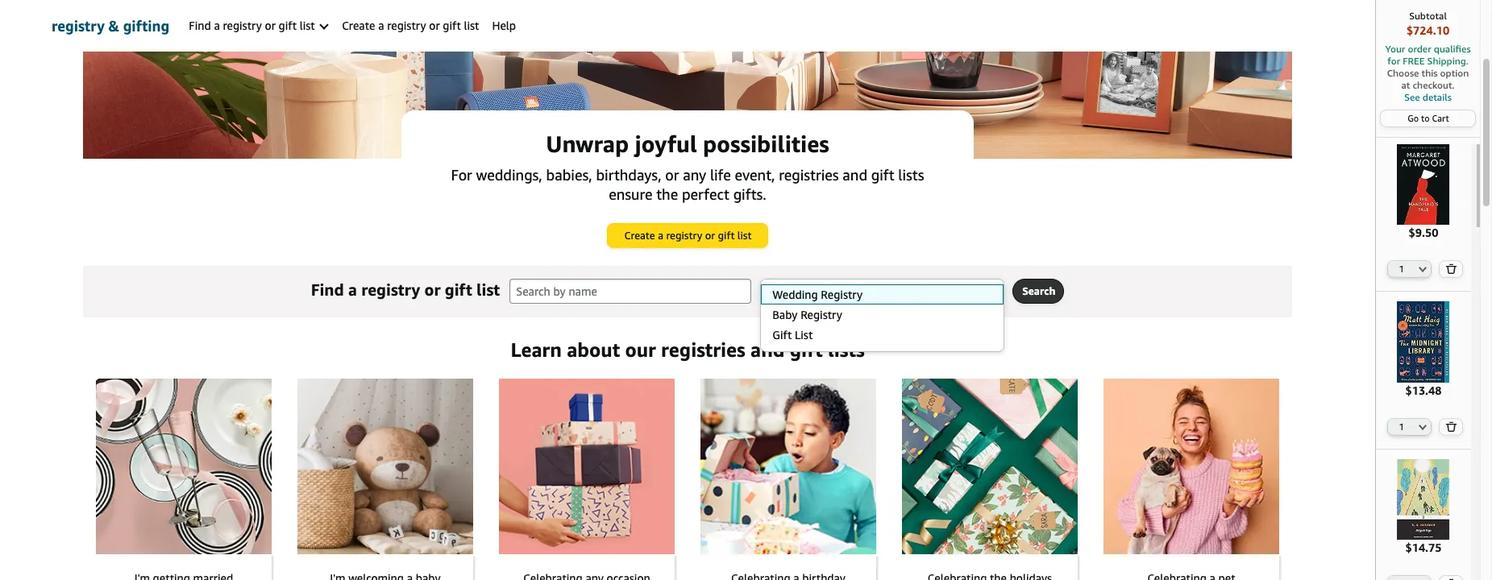 Task type: locate. For each thing, give the bounding box(es) containing it.
this
[[1422, 67, 1438, 79]]

0 vertical spatial lists
[[899, 166, 925, 184]]

1 horizontal spatial find
[[311, 281, 344, 299]]

1 left delete icon
[[1400, 421, 1405, 432]]

create a registry or gift list
[[342, 19, 479, 32], [625, 229, 752, 242]]

and inside for weddings, babies, birthdays, or any life event, registries and gift lists ensure the perfect gifts.
[[843, 166, 868, 184]]

our
[[625, 339, 656, 361]]

lists
[[899, 166, 925, 184], [828, 339, 865, 361]]

create
[[342, 19, 375, 32], [625, 229, 655, 242]]

list box
[[761, 285, 1004, 345]]

registry & gifting
[[52, 17, 170, 35]]

possibilities
[[703, 131, 830, 157]]

babies,
[[546, 166, 593, 184]]

registries right our
[[661, 339, 746, 361]]

the handmaid&#39;s tale image
[[1384, 144, 1465, 225]]

unwrap
[[546, 131, 629, 157]]

1 horizontal spatial create a registry or gift list link
[[608, 224, 768, 248]]

baby registry link
[[762, 305, 1004, 325]]

gifts.
[[734, 185, 767, 203]]

delete image for $9.50
[[1446, 264, 1458, 274]]

0 horizontal spatial create
[[342, 19, 375, 32]]

the
[[657, 185, 678, 203]]

1 vertical spatial 1
[[1400, 421, 1405, 432]]

wedding registry option
[[761, 285, 1004, 305]]

find a registry or gift list
[[189, 19, 318, 32], [311, 281, 500, 299]]

gifting
[[123, 17, 170, 35]]

gift
[[773, 328, 792, 342]]

weddings,
[[476, 166, 543, 184]]

registry & gifting link
[[52, 0, 170, 52]]

wedding registry baby registry gift list
[[773, 288, 863, 342]]

your
[[1386, 43, 1406, 55]]

1 1 from the top
[[1400, 264, 1405, 274]]

go
[[1408, 113, 1420, 123]]

0 horizontal spatial registries
[[661, 339, 746, 361]]

a hand holding a stack of wraped gifts image
[[499, 379, 675, 555]]

the midnight library: a gma book club pick (a novel) image
[[1384, 302, 1465, 383]]

0 vertical spatial delete image
[[1446, 264, 1458, 274]]

2 search from the left
[[1023, 285, 1056, 298]]

find a registry or gift list link
[[183, 0, 336, 52]]

pet parent with dog and dessert image
[[1104, 379, 1280, 555]]

create a registry or gift list link
[[336, 0, 486, 52], [608, 224, 768, 248]]

0 vertical spatial create
[[342, 19, 375, 32]]

dropdown image left delete icon
[[1420, 424, 1428, 430]]

registry
[[52, 17, 105, 35], [223, 19, 262, 32], [387, 19, 426, 32], [666, 229, 703, 242], [361, 281, 420, 299]]

event,
[[735, 166, 776, 184]]

registry
[[821, 288, 863, 302], [801, 308, 843, 322]]

learn
[[511, 339, 562, 361]]

order
[[1409, 43, 1432, 55]]

$14.75
[[1406, 541, 1442, 555]]

dropdown image for $13.48
[[1420, 424, 1428, 430]]

2 delete image from the top
[[1446, 579, 1458, 581]]

1 vertical spatial lists
[[828, 339, 865, 361]]

1 vertical spatial dropdown image
[[1420, 424, 1428, 430]]

1 horizontal spatial lists
[[899, 166, 925, 184]]

dropdown image
[[988, 288, 996, 294]]

1 horizontal spatial and
[[843, 166, 868, 184]]

1 horizontal spatial create a registry or gift list
[[625, 229, 752, 242]]

1 horizontal spatial registries
[[779, 166, 839, 184]]

0 vertical spatial registries
[[779, 166, 839, 184]]

1 dropdown image from the top
[[1420, 266, 1428, 273]]

0 vertical spatial and
[[843, 166, 868, 184]]

or
[[265, 19, 276, 32], [429, 19, 440, 32], [666, 166, 679, 184], [705, 229, 716, 242], [425, 281, 441, 299]]

0 horizontal spatial create a registry or gift list link
[[336, 0, 486, 52]]

1
[[1400, 264, 1405, 274], [1400, 421, 1405, 432]]

1 delete image from the top
[[1446, 264, 1458, 274]]

registries
[[779, 166, 839, 184], [661, 339, 746, 361]]

Search by name text field
[[510, 279, 752, 304]]

0 vertical spatial find a registry or gift list
[[189, 19, 318, 32]]

at
[[1402, 79, 1411, 91]]

1 search from the left
[[771, 285, 803, 298]]

dropdown image down $9.50
[[1420, 266, 1428, 273]]

lists inside for weddings, babies, birthdays, or any life event, registries and gift lists ensure the perfect gifts.
[[899, 166, 925, 184]]

1 vertical spatial create a registry or gift list
[[625, 229, 752, 242]]

0 vertical spatial dropdown image
[[1420, 266, 1428, 273]]

checkout.
[[1413, 79, 1455, 91]]

and
[[843, 166, 868, 184], [751, 339, 785, 361]]

1 for $9.50
[[1400, 264, 1405, 274]]

a
[[214, 19, 220, 32], [378, 19, 384, 32], [658, 229, 664, 242], [348, 281, 357, 299]]

search
[[771, 285, 803, 298], [1023, 285, 1056, 298]]

1 up the midnight library: a gma book club pick (a novel) image
[[1400, 264, 1405, 274]]

wedding registry link
[[762, 285, 1004, 305]]

1 vertical spatial registry
[[801, 308, 843, 322]]

dropdown image for $9.50
[[1420, 266, 1428, 273]]

1 vertical spatial create
[[625, 229, 655, 242]]

0 horizontal spatial search
[[771, 285, 803, 298]]

a child opening a birthday present image
[[701, 379, 877, 555]]

registry right the by
[[821, 288, 863, 302]]

list box containing wedding registry
[[761, 285, 1004, 345]]

unwrap joyful possibilities
[[546, 131, 830, 157]]

0 horizontal spatial find
[[189, 19, 211, 32]]

search right dropdown image
[[1023, 285, 1056, 298]]

1 horizontal spatial search
[[1023, 285, 1056, 298]]

a inside find a registry or gift list link
[[214, 19, 220, 32]]

list
[[795, 328, 813, 342]]

find
[[189, 19, 211, 32], [311, 281, 344, 299]]

delete image
[[1446, 264, 1458, 274], [1446, 579, 1458, 581]]

0 vertical spatial create a registry or gift list link
[[336, 0, 486, 52]]

0 vertical spatial 1
[[1400, 264, 1405, 274]]

help link
[[486, 0, 523, 52]]

registry down the by
[[801, 308, 843, 322]]

0 horizontal spatial create a registry or gift list
[[342, 19, 479, 32]]

1 vertical spatial find a registry or gift list
[[311, 281, 500, 299]]

1 vertical spatial and
[[751, 339, 785, 361]]

see
[[1405, 91, 1421, 103]]

go to cart link
[[1382, 110, 1476, 127]]

registries down possibilities
[[779, 166, 839, 184]]

0 horizontal spatial and
[[751, 339, 785, 361]]

dropdown image
[[1420, 266, 1428, 273], [1420, 424, 1428, 430]]

2 1 from the top
[[1400, 421, 1405, 432]]

for
[[1388, 55, 1401, 67]]

1 vertical spatial find
[[311, 281, 344, 299]]

1 vertical spatial delete image
[[1446, 579, 1458, 581]]

list
[[300, 19, 315, 32], [464, 19, 479, 32], [738, 229, 752, 242], [477, 281, 500, 299]]

go to cart
[[1408, 113, 1450, 123]]

gift
[[279, 19, 297, 32], [443, 19, 461, 32], [872, 166, 895, 184], [718, 229, 735, 242], [445, 281, 472, 299], [790, 339, 823, 361]]

2 dropdown image from the top
[[1420, 424, 1428, 430]]

None submit
[[1441, 262, 1463, 278], [1441, 419, 1463, 435], [1441, 577, 1463, 581], [1441, 262, 1463, 278], [1441, 419, 1463, 435], [1441, 577, 1463, 581]]

delete image
[[1446, 421, 1458, 432]]

for
[[451, 166, 472, 184]]

qualifies
[[1435, 43, 1472, 55]]

help
[[492, 19, 516, 32]]

your order qualifies for free shipping. choose this option at checkout. see details
[[1386, 43, 1472, 103]]

find a registry or gift list inside find a registry or gift list link
[[189, 19, 318, 32]]

search up baby
[[771, 285, 803, 298]]



Task type: describe. For each thing, give the bounding box(es) containing it.
search for search
[[1023, 285, 1056, 298]]

for weddings, babies, birthdays, or any life event, registries and gift lists ensure the perfect gifts.
[[451, 166, 925, 203]]

gift inside for weddings, babies, birthdays, or any life event, registries and gift lists ensure the perfect gifts.
[[872, 166, 895, 184]]

gift inside find a registry or gift list link
[[279, 19, 297, 32]]

registries inside for weddings, babies, birthdays, or any life event, registries and gift lists ensure the perfect gifts.
[[779, 166, 839, 184]]

free
[[1404, 55, 1425, 67]]

Search submit
[[1014, 280, 1064, 303]]

details
[[1423, 91, 1452, 103]]

1 for $13.48
[[1400, 421, 1405, 432]]

gift list link
[[762, 325, 1004, 345]]

search for search by
[[771, 285, 803, 298]]

by
[[806, 285, 817, 298]]

to
[[1422, 113, 1431, 123]]

1 horizontal spatial create
[[625, 229, 655, 242]]

shipping.
[[1428, 55, 1469, 67]]

about
[[567, 339, 620, 361]]

$13.48
[[1406, 384, 1442, 397]]

0 vertical spatial registry
[[821, 288, 863, 302]]

0 vertical spatial create a registry or gift list
[[342, 19, 479, 32]]

wedding
[[773, 288, 818, 302]]

1 vertical spatial create a registry or gift list link
[[608, 224, 768, 248]]

$9.50
[[1409, 226, 1439, 240]]

baby nursery with crib and teddy bear image
[[298, 379, 473, 555]]

cart
[[1433, 113, 1450, 123]]

life
[[710, 166, 731, 184]]

delete image for $14.75
[[1446, 579, 1458, 581]]

learn about our registries and gift lists
[[511, 339, 865, 361]]

0 horizontal spatial lists
[[828, 339, 865, 361]]

custom gift boxes and confetti image
[[83, 0, 1293, 159]]

search by
[[771, 285, 817, 298]]

malgudi days (penguin classics) image
[[1384, 459, 1465, 540]]

$724.10
[[1407, 23, 1450, 37]]

choose
[[1388, 67, 1420, 79]]

ensure
[[609, 185, 653, 203]]

a pair of champagne flutes on top of plates with ribbon image
[[96, 379, 272, 555]]

see details link
[[1385, 91, 1473, 103]]

option
[[1441, 67, 1470, 79]]

1 vertical spatial registries
[[661, 339, 746, 361]]

or inside for weddings, babies, birthdays, or any life event, registries and gift lists ensure the perfect gifts.
[[666, 166, 679, 184]]

0 vertical spatial find
[[189, 19, 211, 32]]

subtotal
[[1410, 10, 1448, 22]]

subtotal $724.10
[[1407, 10, 1450, 37]]

wrapped holiday gifts with name tags image
[[902, 379, 1078, 555]]

birthdays,
[[596, 166, 662, 184]]

perfect
[[682, 185, 730, 203]]

any
[[683, 166, 707, 184]]

&
[[108, 17, 119, 35]]

baby
[[773, 308, 798, 322]]

joyful
[[635, 131, 697, 157]]



Task type: vqa. For each thing, say whether or not it's contained in the screenshot.
FIND A GIFT link
no



